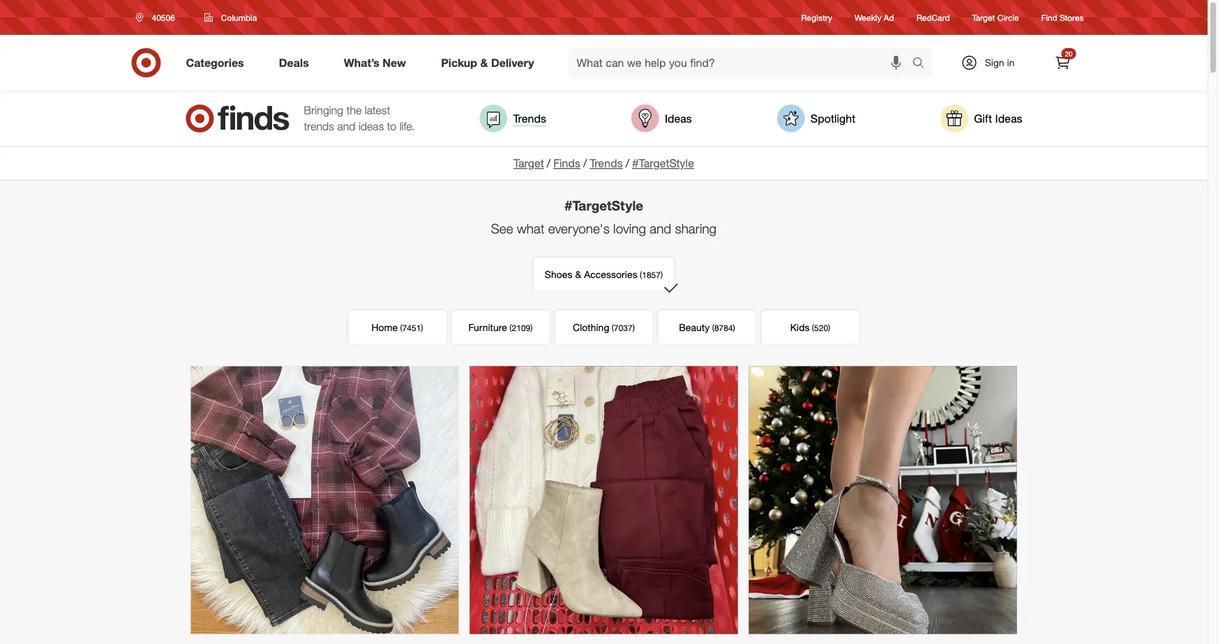Task type: locate. For each thing, give the bounding box(es) containing it.
pickup
[[441, 56, 477, 69]]

weekly ad
[[855, 12, 894, 23]]

0 horizontal spatial /
[[547, 157, 551, 170]]

and
[[337, 120, 356, 133], [650, 221, 671, 237]]

categories link
[[174, 47, 261, 78]]

trends link up target link at the left
[[480, 105, 546, 133]]

finds
[[553, 157, 581, 170]]

target for target circle
[[972, 12, 995, 23]]

what's
[[344, 56, 380, 69]]

beauty
[[679, 322, 710, 334]]

deals link
[[267, 47, 326, 78]]

2 ideas from the left
[[996, 112, 1023, 125]]

bringing the latest trends and ideas to life.
[[304, 104, 415, 133]]

0 vertical spatial &
[[480, 56, 488, 69]]

search button
[[906, 47, 940, 81]]

furniture ( 2109 )
[[469, 322, 533, 334]]

gift ideas link
[[941, 105, 1023, 133]]

) for kids
[[828, 323, 831, 333]]

trends up target link at the left
[[513, 112, 546, 125]]

(
[[640, 270, 642, 280], [400, 323, 402, 333], [510, 323, 512, 333], [612, 323, 614, 333], [712, 323, 715, 333], [812, 323, 814, 333]]

( inside furniture ( 2109 )
[[510, 323, 512, 333]]

1 vertical spatial trends
[[590, 157, 623, 170]]

1 horizontal spatial ideas
[[996, 112, 1023, 125]]

) for beauty
[[733, 323, 735, 333]]

target finds image
[[185, 105, 290, 133]]

0 vertical spatial target
[[972, 12, 995, 23]]

1 horizontal spatial &
[[575, 268, 581, 281]]

0 horizontal spatial &
[[480, 56, 488, 69]]

) inside clothing ( 7037 )
[[633, 323, 635, 333]]

2 horizontal spatial /
[[626, 157, 629, 170]]

#targetstyle down ideas link
[[632, 157, 694, 170]]

redcard
[[917, 12, 950, 23]]

20
[[1065, 49, 1073, 58]]

( for beauty
[[712, 323, 715, 333]]

( right furniture
[[510, 323, 512, 333]]

) right home
[[421, 323, 423, 333]]

0 horizontal spatial and
[[337, 120, 356, 133]]

trends
[[304, 120, 334, 133]]

everyone's
[[548, 221, 610, 237]]

see
[[491, 221, 513, 237]]

columbia button
[[195, 5, 266, 30]]

1 vertical spatial target
[[514, 157, 544, 170]]

( inside home ( 7451 )
[[400, 323, 402, 333]]

( inside 'kids ( 520 )'
[[812, 323, 814, 333]]

target
[[972, 12, 995, 23], [514, 157, 544, 170]]

40506 button
[[127, 5, 190, 30]]

ideas
[[359, 120, 384, 133]]

trends right finds "link"
[[590, 157, 623, 170]]

0 vertical spatial and
[[337, 120, 356, 133]]

spotlight link
[[777, 105, 856, 133]]

( right the beauty
[[712, 323, 715, 333]]

3 / from the left
[[626, 157, 629, 170]]

the
[[347, 104, 362, 117]]

trends
[[513, 112, 546, 125], [590, 157, 623, 170]]

to
[[387, 120, 397, 133]]

/ right finds
[[583, 157, 587, 170]]

trends link right finds "link"
[[590, 157, 623, 170]]

0 horizontal spatial trends
[[513, 112, 546, 125]]

find
[[1042, 12, 1058, 23]]

& inside "link"
[[480, 56, 488, 69]]

1 horizontal spatial target
[[972, 12, 995, 23]]

and down 'the'
[[337, 120, 356, 133]]

sign
[[985, 57, 1005, 69]]

( right clothing
[[612, 323, 614, 333]]

&
[[480, 56, 488, 69], [575, 268, 581, 281]]

( right accessories
[[640, 270, 642, 280]]

)
[[661, 270, 663, 280], [421, 323, 423, 333], [531, 323, 533, 333], [633, 323, 635, 333], [733, 323, 735, 333], [828, 323, 831, 333]]

1 horizontal spatial trends link
[[590, 157, 623, 170]]

ideas up #targetstyle link
[[665, 112, 692, 125]]

target left finds
[[514, 157, 544, 170]]

home ( 7451 )
[[372, 322, 423, 334]]

new
[[383, 56, 406, 69]]

) for home
[[421, 323, 423, 333]]

/
[[547, 157, 551, 170], [583, 157, 587, 170], [626, 157, 629, 170]]

#targetstyle
[[632, 157, 694, 170], [564, 197, 643, 213]]

trends link
[[480, 105, 546, 133], [590, 157, 623, 170]]

) right furniture
[[531, 323, 533, 333]]

1 horizontal spatial trends
[[590, 157, 623, 170]]

user image by @gotargeting image
[[191, 367, 459, 635]]

#targetstyle up see what everyone's loving and sharing
[[564, 197, 643, 213]]

sign in link
[[949, 47, 1037, 78]]

( right kids
[[812, 323, 814, 333]]

( inside clothing ( 7037 )
[[612, 323, 614, 333]]

sign in
[[985, 57, 1015, 69]]

) inside furniture ( 2109 )
[[531, 323, 533, 333]]

) inside beauty ( 8784 )
[[733, 323, 735, 333]]

/ left finds "link"
[[547, 157, 551, 170]]

0 horizontal spatial target
[[514, 157, 544, 170]]

) right clothing
[[633, 323, 635, 333]]

& right pickup
[[480, 56, 488, 69]]

kids
[[790, 322, 810, 334]]

registry
[[802, 12, 833, 23]]

0 horizontal spatial trends link
[[480, 105, 546, 133]]

1 horizontal spatial and
[[650, 221, 671, 237]]

ideas link
[[631, 105, 692, 133]]

0 vertical spatial trends link
[[480, 105, 546, 133]]

1 horizontal spatial /
[[583, 157, 587, 170]]

& for accessories
[[575, 268, 581, 281]]

target for target / finds / trends / #targetstyle
[[514, 157, 544, 170]]

and inside bringing the latest trends and ideas to life.
[[337, 120, 356, 133]]

1 vertical spatial and
[[650, 221, 671, 237]]

0 vertical spatial #targetstyle
[[632, 157, 694, 170]]

categories
[[186, 56, 244, 69]]

stores
[[1060, 12, 1084, 23]]

0 horizontal spatial ideas
[[665, 112, 692, 125]]

and for trends
[[337, 120, 356, 133]]

/ left #targetstyle link
[[626, 157, 629, 170]]

( inside beauty ( 8784 )
[[712, 323, 715, 333]]

ideas right gift
[[996, 112, 1023, 125]]

( right home
[[400, 323, 402, 333]]

) right the beauty
[[733, 323, 735, 333]]

) inside 'kids ( 520 )'
[[828, 323, 831, 333]]

target left circle
[[972, 12, 995, 23]]

what's new
[[344, 56, 406, 69]]

ideas
[[665, 112, 692, 125], [996, 112, 1023, 125]]

) right kids
[[828, 323, 831, 333]]

ad
[[884, 12, 894, 23]]

) right accessories
[[661, 270, 663, 280]]

kids ( 520 )
[[790, 322, 831, 334]]

redcard link
[[917, 11, 950, 23]]

what's new link
[[332, 47, 424, 78]]

registry link
[[802, 11, 833, 23]]

1 vertical spatial &
[[575, 268, 581, 281]]

) for clothing
[[633, 323, 635, 333]]

) inside home ( 7451 )
[[421, 323, 423, 333]]

and right loving
[[650, 221, 671, 237]]

& right shoes
[[575, 268, 581, 281]]



Task type: describe. For each thing, give the bounding box(es) containing it.
shoes
[[545, 268, 573, 281]]

target link
[[514, 157, 544, 170]]

delivery
[[491, 56, 534, 69]]

0 vertical spatial trends
[[513, 112, 546, 125]]

beauty ( 8784 )
[[679, 322, 735, 334]]

target circle link
[[972, 11, 1019, 23]]

( for kids
[[812, 323, 814, 333]]

#targetstyle link
[[632, 157, 694, 170]]

2 / from the left
[[583, 157, 587, 170]]

latest
[[365, 104, 390, 117]]

gift
[[974, 112, 992, 125]]

columbia
[[221, 12, 257, 23]]

8784
[[715, 323, 733, 333]]

loving
[[613, 221, 646, 237]]

& for delivery
[[480, 56, 488, 69]]

1 vertical spatial trends link
[[590, 157, 623, 170]]

weekly ad link
[[855, 11, 894, 23]]

target / finds / trends / #targetstyle
[[514, 157, 694, 170]]

20 link
[[1048, 47, 1079, 78]]

1857
[[642, 270, 661, 280]]

( inside the shoes & accessories ( 1857 )
[[640, 270, 642, 280]]

find stores link
[[1042, 11, 1084, 23]]

sharing
[[675, 221, 717, 237]]

life.
[[400, 120, 415, 133]]

search
[[906, 57, 940, 71]]

spotlight
[[811, 112, 856, 125]]

deals
[[279, 56, 309, 69]]

1 ideas from the left
[[665, 112, 692, 125]]

finds link
[[553, 157, 581, 170]]

weekly
[[855, 12, 882, 23]]

see what everyone's loving and sharing
[[491, 221, 717, 237]]

1 vertical spatial #targetstyle
[[564, 197, 643, 213]]

user image by @glamgirlnatalie image
[[749, 367, 1017, 635]]

gift ideas
[[974, 112, 1023, 125]]

7451
[[402, 323, 421, 333]]

what
[[517, 221, 545, 237]]

pickup & delivery link
[[429, 47, 552, 78]]

clothing ( 7037 )
[[573, 322, 635, 334]]

shoes & accessories ( 1857 )
[[545, 268, 663, 281]]

find stores
[[1042, 12, 1084, 23]]

1 / from the left
[[547, 157, 551, 170]]

( for clothing
[[612, 323, 614, 333]]

) for furniture
[[531, 323, 533, 333]]

) inside the shoes & accessories ( 1857 )
[[661, 270, 663, 280]]

home
[[372, 322, 398, 334]]

( for furniture
[[510, 323, 512, 333]]

520
[[814, 323, 828, 333]]

What can we help you find? suggestions appear below search field
[[568, 47, 916, 78]]

( for home
[[400, 323, 402, 333]]

and for loving
[[650, 221, 671, 237]]

clothing
[[573, 322, 610, 334]]

user image by @_targetxbri image
[[470, 367, 738, 635]]

circle
[[998, 12, 1019, 23]]

pickup & delivery
[[441, 56, 534, 69]]

accessories
[[584, 268, 638, 281]]

target circle
[[972, 12, 1019, 23]]

furniture
[[469, 322, 507, 334]]

7037
[[614, 323, 633, 333]]

bringing
[[304, 104, 344, 117]]

40506
[[152, 12, 175, 23]]

in
[[1007, 57, 1015, 69]]

2109
[[512, 323, 531, 333]]



Task type: vqa. For each thing, say whether or not it's contained in the screenshot.
accurate on the left bottom
no



